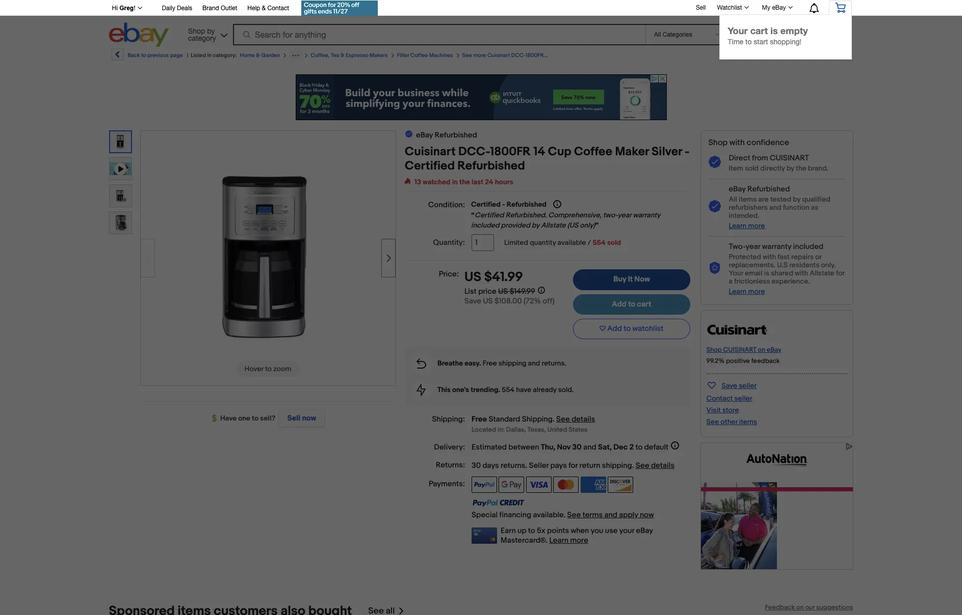 Task type: locate. For each thing, give the bounding box(es) containing it.
your up time
[[728, 25, 748, 36]]

0 vertical spatial learn more
[[729, 287, 765, 296]]

more left you
[[570, 536, 588, 546]]

1 vertical spatial advertisement region
[[700, 443, 853, 570]]

this one's trending. 554 have already sold.
[[437, 386, 574, 394]]

1 items from the top
[[739, 195, 757, 204]]

0 vertical spatial learn more link
[[729, 222, 765, 230]]

shop for shop with confidence
[[708, 138, 728, 148]]

seller inside button
[[739, 382, 757, 390]]

0 vertical spatial 30
[[572, 443, 582, 453]]

1 horizontal spatial .
[[553, 415, 555, 424]]

more for two-year warranty included's learn more link
[[748, 287, 765, 296]]

cuisinart up directly
[[770, 153, 809, 163]]

refurbished up 24
[[457, 159, 525, 173]]

1 horizontal spatial watchlist
[[820, 53, 851, 61]]

& right the help
[[262, 5, 266, 12]]

see more cuisinart dcc-1800fr 14-cup coffee maker - sil...
[[462, 52, 613, 59]]

1 horizontal spatial dcc-
[[511, 52, 526, 59]]

0 vertical spatial the
[[796, 164, 806, 173]]

1 vertical spatial sold
[[607, 239, 621, 248]]

help
[[247, 5, 260, 12]]

details down default
[[651, 461, 675, 471]]

0 horizontal spatial maker
[[583, 52, 598, 59]]

13
[[415, 178, 421, 187]]

cup left sil...
[[552, 52, 563, 59]]

add down add to cart link
[[607, 324, 622, 334]]

protected
[[729, 253, 761, 261]]

to left watchlist
[[624, 324, 631, 334]]

your
[[619, 527, 634, 536]]

0 vertical spatial your
[[728, 25, 748, 36]]

your left email
[[729, 269, 743, 278]]

free right easy.
[[483, 359, 497, 368]]

watchlist down your shopping cart icon
[[820, 53, 851, 61]]

advertisement region
[[295, 74, 667, 120], [700, 443, 853, 570]]

us down $41.99 at the right top of the page
[[498, 287, 508, 297]]

0 horizontal spatial &
[[256, 52, 260, 59]]

brand outlet
[[202, 5, 237, 12]]

30 days returns . seller pays for return shipping . see details
[[472, 461, 675, 471]]

Quantity: text field
[[472, 235, 494, 252]]

by inside the " certified refurbished. comprehensive, two-year warranty included provided by allstate (us only)
[[532, 221, 539, 230]]

item direct from brand image
[[706, 320, 768, 341]]

now
[[635, 275, 650, 285]]

to right share
[[812, 53, 818, 61]]

shop cuisinart on ebay link
[[706, 346, 781, 354]]

a
[[729, 277, 733, 286]]

| left listed
[[187, 52, 188, 59]]

learn more link down special financing available. see terms and apply now
[[549, 536, 588, 546]]

learn
[[729, 222, 747, 230], [729, 287, 747, 296], [549, 536, 568, 546]]

0 vertical spatial contact
[[267, 5, 289, 12]]

more down intended.
[[748, 222, 765, 230]]

us up list at the top of page
[[464, 270, 481, 286]]

with down the repairs at the right top of the page
[[795, 269, 808, 278]]

0 vertical spatial now
[[302, 414, 316, 424]]

seller for save
[[739, 382, 757, 390]]

us right list at the top of page
[[483, 297, 493, 307]]

allstate down 'or'
[[810, 269, 834, 278]]

0 horizontal spatial learn more
[[549, 536, 588, 546]]

experience.
[[772, 277, 810, 286]]

2 vertical spatial add
[[607, 324, 622, 334]]

- left sil...
[[599, 52, 601, 59]]

with down two-year warranty included
[[763, 253, 776, 261]]

in right watched at the top
[[452, 178, 458, 187]]

add inside add to cart link
[[612, 300, 627, 309]]

free
[[483, 359, 497, 368], [472, 415, 487, 424]]

shopping!
[[770, 38, 802, 46]]

1 vertical spatial seller
[[734, 395, 752, 403]]

shop with confidence
[[708, 138, 789, 148]]

0 horizontal spatial 554
[[502, 386, 515, 394]]

refurbished up are
[[747, 185, 790, 194]]

cuisinart
[[770, 153, 809, 163], [723, 346, 756, 354]]

in for listed
[[207, 52, 212, 59]]

account navigation
[[0, 0, 962, 616]]

to left the start
[[745, 38, 752, 46]]

see inside free standard shipping . see details located in: dallas, texas, united states
[[556, 415, 570, 424]]

as
[[811, 203, 818, 212]]

0 horizontal spatial on
[[758, 346, 765, 354]]

learn more for learn more link to the bottom
[[549, 536, 588, 546]]

24
[[485, 178, 493, 187]]

1 vertical spatial by
[[793, 195, 801, 204]]

add down buy
[[612, 300, 627, 309]]

back to previous page
[[128, 52, 183, 59]]

dcc- left 14-
[[511, 52, 526, 59]]

cart
[[750, 25, 768, 36], [637, 300, 651, 309]]

details up states
[[572, 415, 595, 424]]

2 horizontal spatial us
[[498, 287, 508, 297]]

1 vertical spatial learn more
[[549, 536, 588, 546]]

filter coffee machines
[[397, 52, 453, 59]]

feedback on our suggestions
[[765, 604, 853, 612]]

contact inside "link"
[[267, 5, 289, 12]]

. for shipping
[[553, 415, 555, 424]]

with details__icon image left replacements.
[[708, 262, 721, 275]]

0 vertical spatial sold
[[745, 164, 759, 173]]

filter
[[397, 52, 409, 59]]

more for learn more link to the bottom
[[570, 536, 588, 546]]

sell for sell now
[[287, 414, 300, 424]]

1 horizontal spatial with
[[763, 253, 776, 261]]

(72%
[[524, 297, 541, 307]]

0 horizontal spatial dcc-
[[458, 145, 490, 159]]

seller inside contact seller visit store see other items
[[734, 395, 752, 403]]

learn more down frictionless
[[729, 287, 765, 296]]

category:
[[213, 52, 237, 59]]

- right silver
[[685, 145, 690, 159]]

help & contact link
[[247, 3, 289, 14]]

with details__icon image for ebay refurbished
[[708, 200, 721, 213]]

0 vertical spatial is
[[770, 25, 778, 36]]

shop up the 99.2%
[[706, 346, 722, 354]]

with details__icon image left all
[[708, 200, 721, 213]]

0 horizontal spatial the
[[459, 178, 470, 187]]

coffee inside cuisinart dcc-1800fr 14 cup coffee maker silver - certified refurbished
[[574, 145, 612, 159]]

contact right the help
[[267, 5, 289, 12]]

1 horizontal spatial now
[[640, 511, 654, 521]]

maker left silver
[[615, 145, 649, 159]]

0 horizontal spatial contact
[[267, 5, 289, 12]]

items right all
[[739, 195, 757, 204]]

shop cuisinart on ebay
[[706, 346, 781, 354]]

warranty inside the " certified refurbished. comprehensive, two-year warranty included provided by allstate (us only)
[[633, 211, 660, 220]]

1 vertical spatial contact
[[706, 395, 733, 403]]

contact up visit store link
[[706, 395, 733, 403]]

with details__icon image left item
[[708, 156, 721, 169]]

see
[[462, 52, 472, 59], [556, 415, 570, 424], [706, 418, 719, 427], [636, 461, 649, 471], [567, 511, 581, 521]]

shipping:
[[432, 415, 465, 424]]

0 horizontal spatial warranty
[[633, 211, 660, 220]]

u.s
[[777, 261, 788, 270]]

and up use
[[604, 511, 617, 521]]

items inside contact seller visit store see other items
[[739, 418, 757, 427]]

up
[[517, 527, 526, 536]]

. left seller
[[525, 461, 527, 471]]

financing
[[499, 511, 531, 521]]

by inside ebay refurbished all items are tested by qualified refurbishers and function as intended. learn more
[[793, 195, 801, 204]]

visa image
[[526, 477, 552, 494]]

listed
[[191, 52, 206, 59]]

refurbished up refurbished.
[[507, 200, 547, 209]]

seller up contact seller link
[[739, 382, 757, 390]]

ebay refurbished all items are tested by qualified refurbishers and function as intended. learn more
[[729, 185, 830, 230]]

learn more link down intended.
[[729, 222, 765, 230]]

now right apply
[[640, 511, 654, 521]]

1 vertical spatial cup
[[548, 145, 571, 159]]

watchlist link
[[711, 2, 753, 14]]

0 horizontal spatial included
[[471, 221, 499, 230]]

0 vertical spatial 554
[[593, 239, 606, 248]]

None submit
[[731, 24, 816, 45]]

sold down "from"
[[745, 164, 759, 173]]

shipping down dec
[[602, 461, 632, 471]]

paypal credit image
[[472, 500, 525, 508]]

or
[[815, 253, 822, 261]]

direct from cuisinart item sold directly by the brand.
[[729, 153, 828, 173]]

master card image
[[553, 477, 579, 494]]

. down 2
[[632, 461, 634, 471]]

1 vertical spatial items
[[739, 418, 757, 427]]

30
[[572, 443, 582, 453], [472, 461, 481, 471]]

allstate
[[541, 221, 566, 230], [810, 269, 834, 278]]

days
[[483, 461, 499, 471]]

delivery:
[[434, 443, 465, 453]]

more right machines
[[473, 52, 486, 59]]

2 horizontal spatial -
[[685, 145, 690, 159]]

learn for two-year warranty included's learn more link
[[729, 287, 747, 296]]

1 horizontal spatial see details link
[[636, 461, 675, 471]]

and left returns.
[[528, 359, 540, 368]]

shop left confidence
[[708, 138, 728, 148]]

30 right "nov"
[[572, 443, 582, 453]]

see right machines
[[462, 52, 472, 59]]

1 vertical spatial shipping
[[602, 461, 632, 471]]

"
[[595, 221, 599, 230]]

0 horizontal spatial save
[[464, 297, 481, 307]]

1 vertical spatial 30
[[472, 461, 481, 471]]

warranty up the fast
[[762, 242, 791, 252]]

available
[[558, 239, 586, 248]]

0 horizontal spatial 30
[[472, 461, 481, 471]]

0 vertical spatial year
[[618, 211, 631, 220]]

1 vertical spatial learn
[[729, 287, 747, 296]]

with details__icon image left breathe
[[416, 359, 426, 369]]

cart inside your cart is empty time to start shopping!
[[750, 25, 768, 36]]

sold inside direct from cuisinart item sold directly by the brand.
[[745, 164, 759, 173]]

included up the repairs at the right top of the page
[[793, 242, 824, 252]]

refurbished inside cuisinart dcc-1800fr 14 cup coffee maker silver - certified refurbished
[[457, 159, 525, 173]]

0 vertical spatial cuisinart
[[770, 153, 809, 163]]

hi greg !
[[112, 5, 135, 12]]

0 vertical spatial advertisement region
[[295, 74, 667, 120]]

back
[[128, 52, 140, 59]]

cart down now at top
[[637, 300, 651, 309]]

breathe easy. free shipping and returns.
[[437, 359, 566, 368]]

with for shop
[[729, 138, 745, 148]]

for right pays
[[569, 461, 578, 471]]

suggestions
[[816, 604, 853, 612]]

intended.
[[729, 212, 759, 220]]

allstate left (us
[[541, 221, 566, 230]]

learn right 5x
[[549, 536, 568, 546]]

0 horizontal spatial cuisinart
[[405, 145, 456, 159]]

for inside protected with fast repairs or replacements. u.s residents only. your email is shared with allstate for a frictionless experience.
[[836, 269, 845, 278]]

see down the 'visit'
[[706, 418, 719, 427]]

and right are
[[769, 203, 781, 212]]

see up united
[[556, 415, 570, 424]]

discover image
[[608, 477, 633, 494]]

0 vertical spatial shop
[[708, 138, 728, 148]]

1 vertical spatial 1800fr
[[490, 145, 531, 159]]

sell left the watchlist link
[[696, 4, 706, 11]]

deals
[[177, 5, 192, 12]]

1 horizontal spatial cart
[[750, 25, 768, 36]]

replacements.
[[729, 261, 775, 270]]

sell now link
[[276, 410, 325, 428]]

None text field
[[368, 607, 395, 616]]

0 horizontal spatial .
[[525, 461, 527, 471]]

dcc- inside cuisinart dcc-1800fr 14 cup coffee maker silver - certified refurbished
[[458, 145, 490, 159]]

save inside button
[[722, 382, 737, 390]]

1 horizontal spatial &
[[262, 5, 266, 12]]

learn more link for ebay refurbished
[[729, 222, 765, 230]]

0 horizontal spatial sell
[[287, 414, 300, 424]]

daily deals
[[162, 5, 192, 12]]

on
[[758, 346, 765, 354], [796, 604, 804, 612]]

1 horizontal spatial sell
[[696, 4, 706, 11]]

returns:
[[436, 461, 465, 471]]

is right email
[[764, 269, 769, 278]]

is inside protected with fast repairs or replacements. u.s residents only. your email is shared with allstate for a frictionless experience.
[[764, 269, 769, 278]]

- inside cuisinart dcc-1800fr 14 cup coffee maker silver - certified refurbished
[[685, 145, 690, 159]]

. inside free standard shipping . see details located in: dallas, texas, united states
[[553, 415, 555, 424]]

0 vertical spatial by
[[787, 164, 794, 173]]

& right home
[[256, 52, 260, 59]]

watchlist inside share | add to watchlist
[[820, 53, 851, 61]]

us $41.99
[[464, 270, 523, 286]]

certified down certified - refurbished
[[475, 211, 504, 220]]

items right other
[[739, 418, 757, 427]]

ebay inside my ebay link
[[772, 4, 786, 11]]

with details__icon image left this
[[417, 384, 426, 396]]

year up protected
[[746, 242, 760, 252]]

with details__icon image for this one's trending.
[[417, 384, 426, 396]]

quantity:
[[433, 238, 465, 248]]

0 vertical spatial add
[[796, 53, 809, 61]]

available.
[[533, 511, 566, 521]]

sell inside the "account" navigation
[[696, 4, 706, 11]]

sold right /
[[607, 239, 621, 248]]

with
[[729, 138, 745, 148], [763, 253, 776, 261], [795, 269, 808, 278]]

included down "
[[471, 221, 499, 230]]

0 vertical spatial sell
[[696, 4, 706, 11]]

points
[[547, 527, 569, 536]]

0 vertical spatial warranty
[[633, 211, 660, 220]]

1 vertical spatial allstate
[[810, 269, 834, 278]]

add
[[796, 53, 809, 61], [612, 300, 627, 309], [607, 324, 622, 334]]

is up shopping!
[[770, 25, 778, 36]]

certified inside the " certified refurbished. comprehensive, two-year warranty included provided by allstate (us only)
[[475, 211, 504, 220]]

1 horizontal spatial is
[[770, 25, 778, 36]]

more information - about this item condition image
[[553, 200, 561, 209]]

hi
[[112, 5, 118, 12]]

1 vertical spatial add
[[612, 300, 627, 309]]

the left last
[[459, 178, 470, 187]]

$108.00
[[494, 297, 522, 307]]

dcc- up last
[[458, 145, 490, 159]]

0 vertical spatial free
[[483, 359, 497, 368]]

daily deals link
[[162, 3, 192, 14]]

included inside the " certified refurbished. comprehensive, two-year warranty included provided by allstate (us only)
[[471, 221, 499, 230]]

paypal image
[[472, 477, 497, 494]]

on up feedback
[[758, 346, 765, 354]]

refurbished
[[435, 131, 477, 140], [457, 159, 525, 173], [747, 185, 790, 194], [507, 200, 547, 209]]

1 vertical spatial cuisinart
[[405, 145, 456, 159]]

13 watched in the last 24 hours
[[415, 178, 513, 187]]

2 horizontal spatial .
[[632, 461, 634, 471]]

dallas,
[[506, 426, 526, 434]]

1 horizontal spatial the
[[796, 164, 806, 173]]

for right only.
[[836, 269, 845, 278]]

payments:
[[429, 480, 465, 489]]

1800fr left 14-
[[526, 52, 544, 59]]

buy it now
[[613, 275, 650, 285]]

2 items from the top
[[739, 418, 757, 427]]

1 horizontal spatial warranty
[[762, 242, 791, 252]]

1 horizontal spatial for
[[836, 269, 845, 278]]

0 vertical spatial with
[[729, 138, 745, 148]]

1 horizontal spatial sold
[[745, 164, 759, 173]]

free standard shipping . see details located in: dallas, texas, united states
[[472, 415, 595, 434]]

1 horizontal spatial cuisinart
[[487, 52, 510, 59]]

us
[[464, 270, 481, 286], [498, 287, 508, 297], [483, 297, 493, 307]]

cart up the start
[[750, 25, 768, 36]]

time
[[728, 38, 743, 46]]

learn inside ebay refurbished all items are tested by qualified refurbishers and function as intended. learn more
[[729, 222, 747, 230]]

the left brand.
[[796, 164, 806, 173]]

0 vertical spatial details
[[572, 415, 595, 424]]

help & contact
[[247, 5, 289, 12]]

shipping up this one's trending. 554 have already sold.
[[499, 359, 527, 368]]

2 vertical spatial -
[[502, 200, 505, 209]]

by down refurbished.
[[532, 221, 539, 230]]

watchlist right sell link
[[717, 4, 742, 11]]

1 horizontal spatial in
[[452, 178, 458, 187]]

by right tested
[[793, 195, 801, 204]]

ebay right my at right top
[[772, 4, 786, 11]]

in right listed
[[207, 52, 212, 59]]

learn down intended.
[[729, 222, 747, 230]]

1 horizontal spatial contact
[[706, 395, 733, 403]]

now right sell?
[[302, 414, 316, 424]]

certified up "
[[471, 200, 501, 209]]

554 right /
[[593, 239, 606, 248]]

with details__icon image
[[708, 156, 721, 169], [708, 200, 721, 213], [708, 262, 721, 275], [416, 359, 426, 369], [417, 384, 426, 396]]

& inside "link"
[[262, 5, 266, 12]]

cup right 14
[[548, 145, 571, 159]]

0 horizontal spatial shipping
[[499, 359, 527, 368]]

1 vertical spatial watchlist
[[820, 53, 851, 61]]

refurbishers
[[729, 203, 768, 212]]

learn more for two-year warranty included's learn more link
[[729, 287, 765, 296]]

& for garden
[[256, 52, 260, 59]]

ebay right your
[[636, 527, 653, 536]]

1 vertical spatial dcc-
[[458, 145, 490, 159]]

1800fr left 14
[[490, 145, 531, 159]]

it
[[628, 275, 633, 285]]

add inside the add to watchlist button
[[607, 324, 622, 334]]

1 vertical spatial your
[[729, 269, 743, 278]]

0 vertical spatial allstate
[[541, 221, 566, 230]]

learn more
[[729, 287, 765, 296], [549, 536, 588, 546]]

1 vertical spatial details
[[651, 461, 675, 471]]

0 horizontal spatial with
[[729, 138, 745, 148]]

see details link down default
[[636, 461, 675, 471]]

1 vertical spatial cuisinart
[[723, 346, 756, 354]]

share
[[768, 53, 787, 61]]

shop
[[708, 138, 728, 148], [706, 346, 722, 354]]

sell for sell
[[696, 4, 706, 11]]

by inside direct from cuisinart item sold directly by the brand.
[[787, 164, 794, 173]]

easy.
[[465, 359, 481, 368]]

with for protected
[[763, 253, 776, 261]]

1 vertical spatial the
[[459, 178, 470, 187]]

1 vertical spatial save
[[722, 382, 737, 390]]

seller
[[529, 461, 549, 471]]

0 vertical spatial -
[[599, 52, 601, 59]]



Task type: describe. For each thing, give the bounding box(es) containing it.
texas,
[[527, 426, 546, 434]]

special financing available. see terms and apply now
[[472, 511, 654, 521]]

returns.
[[542, 359, 566, 368]]

2 horizontal spatial &
[[340, 52, 344, 59]]

0 horizontal spatial |
[[187, 52, 188, 59]]

2
[[629, 443, 634, 453]]

the inside direct from cuisinart item sold directly by the brand.
[[796, 164, 806, 173]]

contact inside contact seller visit store see other items
[[706, 395, 733, 403]]

states
[[569, 426, 588, 434]]

ebay right text__icon
[[416, 131, 433, 140]]

home & garden
[[240, 52, 280, 59]]

by for from
[[787, 164, 794, 173]]

ebay mastercard image
[[472, 528, 497, 545]]

14
[[533, 145, 545, 159]]

other
[[721, 418, 738, 427]]

coffee, tea & espresso makers
[[311, 52, 388, 59]]

1 horizontal spatial year
[[746, 242, 760, 252]]

cuisinart dcc-1800fr 14 cup coffee maker silver - certified refurbished - picture 1 of 3 image
[[140, 167, 395, 347]]

add for add to cart
[[612, 300, 627, 309]]

in for watched
[[452, 178, 458, 187]]

limited
[[504, 239, 528, 248]]

1 horizontal spatial -
[[599, 52, 601, 59]]

save us $108.00 (72% off)
[[464, 297, 555, 307]]

this
[[437, 386, 451, 394]]

. for returns
[[525, 461, 527, 471]]

provided
[[501, 221, 530, 230]]

cuisinart inside cuisinart dcc-1800fr 14 cup coffee maker silver - certified refurbished
[[405, 145, 456, 159]]

add for add to watchlist
[[607, 324, 622, 334]]

1 vertical spatial see details link
[[636, 461, 675, 471]]

with details__icon image for breathe easy.
[[416, 359, 426, 369]]

is inside your cart is empty time to start shopping!
[[770, 25, 778, 36]]

store
[[722, 406, 739, 415]]

apply
[[619, 511, 638, 521]]

last
[[472, 178, 483, 187]]

picture 1 of 3 image
[[110, 132, 131, 152]]

learn more link for two-year warranty included
[[729, 287, 765, 296]]

cup inside cuisinart dcc-1800fr 14 cup coffee maker silver - certified refurbished
[[548, 145, 571, 159]]

quantity
[[530, 239, 556, 248]]

pays
[[550, 461, 567, 471]]

see up the "when"
[[567, 511, 581, 521]]

get an extra 20% off image
[[301, 1, 378, 16]]

your inside protected with fast repairs or replacements. u.s residents only. your email is shared with allstate for a frictionless experience.
[[729, 269, 743, 278]]

ebay up feedback
[[767, 346, 781, 354]]

1 horizontal spatial shipping
[[602, 461, 632, 471]]

comprehensive,
[[548, 211, 602, 220]]

estimated between thu, nov 30 and sat, dec 2 to default
[[472, 443, 669, 453]]

1 vertical spatial warranty
[[762, 242, 791, 252]]

empty
[[780, 25, 808, 36]]

sell?
[[260, 415, 276, 423]]

watchlist inside the "account" navigation
[[717, 4, 742, 11]]

" certified refurbished. comprehensive, two-year warranty included provided by allstate (us only)
[[471, 211, 660, 230]]

picture 2 of 3 image
[[109, 185, 131, 207]]

certified inside cuisinart dcc-1800fr 14 cup coffee maker silver - certified refurbished
[[405, 159, 455, 173]]

with details__icon image for two-year warranty included
[[708, 262, 721, 275]]

item
[[729, 164, 743, 173]]

1 vertical spatial on
[[796, 604, 804, 612]]

video 1 of 1 image
[[109, 158, 131, 180]]

0 vertical spatial 1800fr
[[526, 52, 544, 59]]

mastercard®.
[[501, 536, 548, 546]]

off)
[[543, 297, 555, 307]]

see more cuisinart dcc-1800fr 14-cup coffee maker - sil... link
[[462, 52, 613, 59]]

share | add to watchlist
[[768, 53, 851, 61]]

refurbished inside ebay refurbished all items are tested by qualified refurbishers and function as intended. learn more
[[747, 185, 790, 194]]

save for save us $108.00 (72% off)
[[464, 297, 481, 307]]

sell now
[[287, 414, 316, 424]]

qualified
[[802, 195, 830, 204]]

one
[[238, 415, 250, 423]]

add inside share | add to watchlist
[[796, 53, 809, 61]]

see inside contact seller visit store see other items
[[706, 418, 719, 427]]

add to watchlist link
[[796, 52, 851, 62]]

garden
[[261, 52, 280, 59]]

to down buy it now "link"
[[628, 300, 635, 309]]

1 horizontal spatial |
[[792, 53, 793, 61]]

located
[[472, 426, 496, 434]]

allstate inside protected with fast repairs or replacements. u.s residents only. your email is shared with allstate for a frictionless experience.
[[810, 269, 834, 278]]

1 vertical spatial included
[[793, 242, 824, 252]]

dollar sign image
[[212, 415, 220, 423]]

brand outlet link
[[202, 3, 237, 14]]

more for see more cuisinart dcc-1800fr 14-cup coffee maker - sil... link
[[473, 52, 486, 59]]

0 horizontal spatial us
[[464, 270, 481, 286]]

trending.
[[471, 386, 500, 394]]

1 horizontal spatial 30
[[572, 443, 582, 453]]

are
[[758, 195, 769, 204]]

ebay inside earn up to 5x points when you use your ebay mastercard®.
[[636, 527, 653, 536]]

0 horizontal spatial now
[[302, 414, 316, 424]]

share button
[[768, 52, 787, 62]]

to inside share | add to watchlist
[[812, 53, 818, 61]]

fast
[[778, 253, 790, 261]]

1 vertical spatial for
[[569, 461, 578, 471]]

between
[[508, 443, 539, 453]]

list
[[464, 287, 477, 297]]

0 horizontal spatial -
[[502, 200, 505, 209]]

add to watchlist button
[[573, 319, 690, 339]]

0 vertical spatial on
[[758, 346, 765, 354]]

your shopping cart image
[[834, 3, 846, 13]]

list price us $149.99
[[464, 287, 535, 297]]

breathe
[[437, 359, 463, 368]]

1800fr inside cuisinart dcc-1800fr 14 cup coffee maker silver - certified refurbished
[[490, 145, 531, 159]]

2 vertical spatial learn more link
[[549, 536, 588, 546]]

to right "back"
[[141, 52, 146, 59]]

refurbished right text__icon
[[435, 131, 477, 140]]

refurbished.
[[505, 211, 547, 220]]

ebay inside ebay refurbished all items are tested by qualified refurbishers and function as intended. learn more
[[729, 185, 746, 194]]

home & garden link
[[240, 52, 280, 59]]

year inside the " certified refurbished. comprehensive, two-year warranty included provided by allstate (us only)
[[618, 211, 631, 220]]

0 vertical spatial cuisinart
[[487, 52, 510, 59]]

limited quantity available / 554 sold
[[504, 239, 621, 248]]

save seller
[[722, 382, 757, 390]]

see other items link
[[706, 418, 757, 427]]

1 horizontal spatial advertisement region
[[700, 443, 853, 570]]

earn
[[501, 527, 516, 536]]

0 horizontal spatial see details link
[[556, 415, 595, 424]]

0 horizontal spatial cuisinart
[[723, 346, 756, 354]]

shop for shop cuisinart on ebay
[[706, 346, 722, 354]]

use
[[605, 527, 618, 536]]

return
[[579, 461, 600, 471]]

0 vertical spatial shipping
[[499, 359, 527, 368]]

free inside free standard shipping . see details located in: dallas, texas, united states
[[472, 415, 487, 424]]

estimated
[[472, 443, 507, 453]]

visit
[[706, 406, 721, 415]]

see down default
[[636, 461, 649, 471]]

1 vertical spatial now
[[640, 511, 654, 521]]

more inside ebay refurbished all items are tested by qualified refurbishers and function as intended. learn more
[[748, 222, 765, 230]]

special
[[472, 511, 498, 521]]

feedback
[[751, 357, 780, 365]]

2 horizontal spatial with
[[795, 269, 808, 278]]

to right 2
[[636, 443, 643, 453]]

you
[[591, 527, 603, 536]]

page
[[170, 52, 183, 59]]

hours
[[495, 178, 513, 187]]

items inside ebay refurbished all items are tested by qualified refurbishers and function as intended. learn more
[[739, 195, 757, 204]]

with details__icon image for direct from cuisinart
[[708, 156, 721, 169]]

google pay image
[[499, 477, 524, 494]]

your inside your cart is empty time to start shopping!
[[728, 25, 748, 36]]

text__icon image
[[405, 130, 413, 140]]

your cart is empty banner
[[0, 0, 962, 616]]

1 vertical spatial certified
[[471, 200, 501, 209]]

thu,
[[541, 443, 555, 453]]

0 vertical spatial dcc-
[[511, 52, 526, 59]]

by for refurbished
[[793, 195, 801, 204]]

1 horizontal spatial us
[[483, 297, 493, 307]]

in:
[[498, 426, 505, 434]]

american express image
[[580, 477, 606, 494]]

positive
[[726, 357, 750, 365]]

our
[[805, 604, 815, 612]]

coffee, tea & espresso makers link
[[311, 52, 388, 59]]

to inside earn up to 5x points when you use your ebay mastercard®.
[[528, 527, 535, 536]]

espresso
[[346, 52, 369, 59]]

previous
[[147, 52, 169, 59]]

to inside your cart is empty time to start shopping!
[[745, 38, 752, 46]]

and inside ebay refurbished all items are tested by qualified refurbishers and function as intended. learn more
[[769, 203, 781, 212]]

1 vertical spatial 554
[[502, 386, 515, 394]]

buy
[[613, 275, 626, 285]]

cuisinart inside direct from cuisinart item sold directly by the brand.
[[770, 153, 809, 163]]

1 horizontal spatial details
[[651, 461, 675, 471]]

coffee,
[[311, 52, 329, 59]]

one's
[[452, 386, 469, 394]]

0 horizontal spatial sold
[[607, 239, 621, 248]]

learn for learn more link to the bottom
[[549, 536, 568, 546]]

seller for contact
[[734, 395, 752, 403]]

only.
[[821, 261, 836, 270]]

picture 3 of 3 image
[[109, 212, 131, 234]]

all
[[729, 195, 737, 204]]

"
[[471, 211, 475, 220]]

to right "one" at bottom
[[252, 415, 258, 423]]

none submit inside your cart is empty banner
[[731, 24, 816, 45]]

maker inside cuisinart dcc-1800fr 14 cup coffee maker silver - certified refurbished
[[615, 145, 649, 159]]

direct
[[729, 153, 750, 163]]

details inside free standard shipping . see details located in: dallas, texas, united states
[[572, 415, 595, 424]]

allstate inside the " certified refurbished. comprehensive, two-year warranty included provided by allstate (us only)
[[541, 221, 566, 230]]

save for save seller
[[722, 382, 737, 390]]

and left sat,
[[583, 443, 596, 453]]

nov
[[557, 443, 571, 453]]

/
[[588, 239, 591, 248]]

0 vertical spatial cup
[[552, 52, 563, 59]]

0 horizontal spatial advertisement region
[[295, 74, 667, 120]]

repairs
[[791, 253, 814, 261]]

(us
[[567, 221, 578, 230]]

0 horizontal spatial cart
[[637, 300, 651, 309]]

condition:
[[428, 200, 465, 210]]

to inside button
[[624, 324, 631, 334]]

feedback on our suggestions link
[[765, 604, 853, 612]]

& for contact
[[262, 5, 266, 12]]

0 vertical spatial maker
[[583, 52, 598, 59]]

shipping
[[522, 415, 553, 424]]

add to watchlist
[[607, 324, 664, 334]]



Task type: vqa. For each thing, say whether or not it's contained in the screenshot.
BCW Digest And Manga Bag - 1BDIG LINK
no



